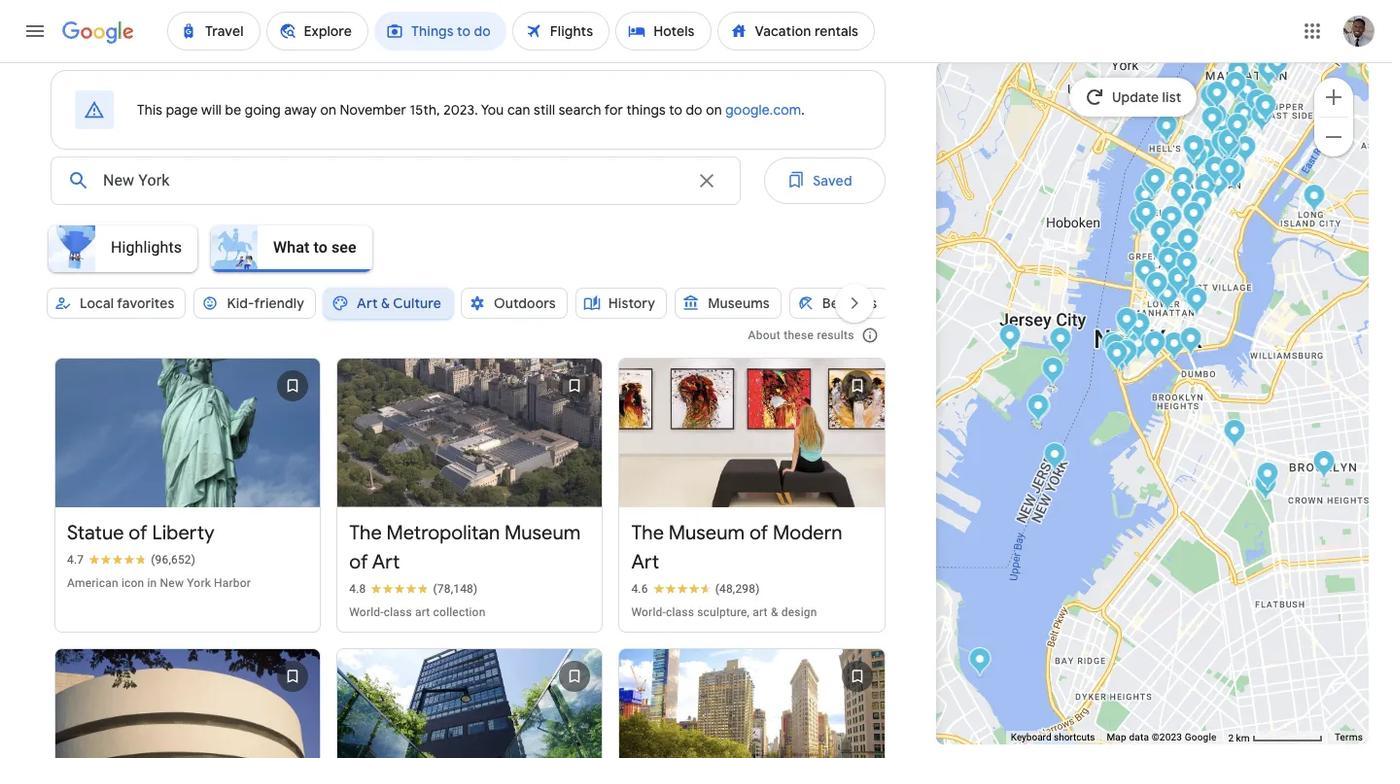 Task type: vqa. For each thing, say whether or not it's contained in the screenshot.
ATL
no



Task type: locate. For each thing, give the bounding box(es) containing it.
9/11 museum workshop: 100 images & artifacts exhibit image
[[1136, 200, 1158, 232]]

new york city fire museum image
[[1135, 259, 1157, 291]]

asia society and museum image
[[1255, 93, 1278, 125]]

what
[[273, 238, 310, 256]]

outdoors
[[494, 295, 556, 312]]

the basilica of st. patrick's old cathedral image
[[1168, 266, 1190, 299]]

solomon r. guggenheim museum image
[[1271, 45, 1293, 77]]

the museum of modern art image
[[1218, 124, 1241, 157]]

leslie-lohman museum of art image
[[1146, 273, 1168, 305]]

2
[[1229, 733, 1234, 744]]

to left see
[[314, 238, 328, 256]]

2 world- from the left
[[632, 605, 666, 619]]

art inside the museum of modern art
[[632, 550, 660, 574]]

madame tussauds new york image
[[1186, 144, 1209, 176]]

on
[[320, 101, 337, 119], [706, 101, 722, 119]]

statue of liberty image
[[1029, 395, 1051, 427]]

the museum of modern art
[[632, 521, 843, 574]]

national museum of the american indian image
[[1116, 339, 1139, 372]]

art
[[415, 605, 430, 619], [753, 605, 768, 619]]

2 class from the left
[[666, 605, 694, 619]]

things
[[627, 101, 666, 119]]

liberty island image
[[1028, 394, 1050, 426]]

save the metropolitan museum of art to collection image
[[552, 363, 599, 409]]

4.7
[[67, 553, 84, 567]]

class down 4.8 out of 5 stars from 78,148 reviews image
[[384, 605, 412, 619]]

&
[[381, 295, 390, 312], [771, 605, 779, 619]]

art down 4.8 out of 5 stars from 78,148 reviews image
[[415, 605, 430, 619]]

charging bull image
[[1115, 337, 1138, 370]]

list containing statue of liberty
[[47, 256, 893, 759]]

to inside list item
[[314, 238, 328, 256]]

save solomon r. guggenheim museum to collection image
[[270, 653, 316, 700]]

0 horizontal spatial museum
[[505, 521, 581, 545]]

1 world- from the left
[[349, 605, 384, 619]]

village vanguard image
[[1150, 220, 1173, 252]]

filters list
[[35, 220, 886, 298], [43, 280, 889, 346]]

class down 4.6 out of 5 stars from 48,298 reviews image
[[666, 605, 694, 619]]

art
[[357, 295, 378, 312], [372, 550, 400, 574], [632, 550, 660, 574]]

the noguchi museum image
[[1330, 105, 1353, 137]]

metropolitan
[[387, 521, 500, 545]]

local favorites button
[[47, 280, 186, 327]]

local favorites
[[80, 295, 175, 312]]

flatiron building image
[[1183, 201, 1206, 233]]

york
[[187, 576, 211, 590]]

for
[[605, 101, 623, 119]]

world-
[[349, 605, 384, 619], [632, 605, 666, 619]]

november
[[340, 101, 407, 119]]

keyboard shortcuts
[[1011, 732, 1096, 743]]

of up 4.8
[[349, 550, 368, 574]]

liberty
[[152, 521, 215, 545]]

0 vertical spatial &
[[381, 295, 390, 312]]

about these results image
[[847, 312, 893, 359]]

liberty state park image
[[1050, 327, 1073, 359]]

art up 4.8 out of 5 stars from 78,148 reviews image
[[372, 550, 400, 574]]

1 museum from the left
[[505, 521, 581, 545]]

zoom in map image
[[1323, 85, 1346, 108]]

american museum of natural history image
[[1228, 51, 1251, 83]]

the
[[349, 521, 382, 545], [632, 521, 664, 545]]

2023.
[[444, 101, 478, 119]]

1 horizontal spatial of
[[349, 550, 368, 574]]

about these results
[[748, 329, 855, 342]]

national museum of mathematics image
[[1190, 193, 1213, 225]]

google
[[1185, 732, 1217, 743]]

to left the do
[[669, 101, 683, 119]]

museum
[[505, 521, 581, 545], [669, 521, 745, 545]]

(78,148)
[[433, 582, 478, 596]]

0 horizontal spatial world-
[[349, 605, 384, 619]]

1 horizontal spatial art
[[753, 605, 768, 619]]

brooklyn children's museum image
[[1314, 450, 1336, 482]]

google.com
[[726, 101, 802, 119]]

birdland jazz club image
[[1183, 134, 1206, 166]]

this page will be going away on november 15th, 2023. you can still search for things to do on google.com .
[[137, 101, 805, 119]]

art up the 4.6
[[632, 550, 660, 574]]

1 horizontal spatial world-
[[632, 605, 666, 619]]

statue of liberty
[[67, 521, 215, 545]]

1 horizontal spatial to
[[669, 101, 683, 119]]

world- down the 4.6
[[632, 605, 666, 619]]

collection
[[433, 605, 486, 619]]

0 horizontal spatial art
[[415, 605, 430, 619]]

.
[[802, 101, 805, 119]]

1 the from the left
[[349, 521, 382, 545]]

children's museum of manhattan image
[[1219, 33, 1242, 65]]

park avenue armory image
[[1252, 103, 1274, 135]]

2 horizontal spatial of
[[750, 521, 769, 545]]

lincoln center for the performing arts image
[[1201, 84, 1223, 116]]

friendly
[[254, 295, 305, 312]]

design
[[782, 605, 817, 619]]

0 horizontal spatial to
[[314, 238, 328, 256]]

page
[[166, 101, 198, 119]]

new york harbor image
[[969, 648, 992, 680]]

kid-friendly
[[227, 295, 305, 312]]

1 art from the left
[[415, 605, 430, 619]]

1 vertical spatial to
[[314, 238, 328, 256]]

& left design
[[771, 605, 779, 619]]

list
[[1163, 89, 1182, 106]]

update list
[[1112, 89, 1182, 106]]

be
[[225, 101, 242, 119]]

history button
[[575, 280, 667, 327]]

madison square garden image
[[1173, 166, 1195, 198]]

national academy of design image
[[1145, 167, 1167, 199]]

museums button
[[675, 280, 782, 327]]

4.8
[[349, 582, 366, 596]]

on right away
[[320, 101, 337, 119]]

history
[[609, 295, 656, 312]]

the inside the metropolitan museum of art
[[349, 521, 382, 545]]

update
[[1112, 89, 1159, 106]]

0 horizontal spatial on
[[320, 101, 337, 119]]

david zwirner image
[[1135, 183, 1157, 215]]

1 vertical spatial &
[[771, 605, 779, 619]]

keyboard
[[1011, 732, 1052, 743]]

favorites
[[117, 295, 175, 312]]

search
[[559, 101, 602, 119]]

save the museum of modern art to collection image
[[834, 363, 881, 409]]

2 the from the left
[[632, 521, 664, 545]]

see
[[332, 238, 357, 256]]

art & culture
[[357, 295, 441, 312]]

list
[[47, 256, 893, 759]]

aia new york | center for architecture image
[[1158, 247, 1181, 279]]

strawberry fields image
[[1225, 71, 1248, 103]]

the drawing center image
[[1147, 271, 1169, 303]]

of up 4.7 out of 5 stars from 96,652 reviews image at the bottom
[[129, 521, 148, 545]]

0 horizontal spatial &
[[381, 295, 390, 312]]

in
[[147, 576, 157, 590]]

art & culture button
[[324, 280, 453, 327]]

0 horizontal spatial the
[[349, 521, 382, 545]]

& left culture at the left of the page
[[381, 295, 390, 312]]

class
[[384, 605, 412, 619], [666, 605, 694, 619]]

grey art gallery image
[[1167, 241, 1189, 273]]

away
[[284, 101, 317, 119]]

1 horizontal spatial on
[[706, 101, 722, 119]]

central park zoo image
[[1234, 101, 1256, 133]]

empire state building image
[[1195, 173, 1218, 205]]

& inside button
[[381, 295, 390, 312]]

hearst tower image
[[1202, 106, 1224, 138]]

the for the museum of modern art
[[632, 521, 664, 545]]

art left culture at the left of the page
[[357, 295, 378, 312]]

of left the modern
[[750, 521, 769, 545]]

staten island ferry image
[[1044, 443, 1067, 475]]

km
[[1237, 733, 1250, 744]]

2 km
[[1229, 733, 1253, 744]]

central park image
[[1253, 46, 1275, 78]]

local
[[80, 295, 114, 312]]

save whitney museum of american art to collection image
[[552, 653, 599, 700]]

american folk art museum image
[[1207, 81, 1229, 113]]

of
[[129, 521, 148, 545], [750, 521, 769, 545], [349, 550, 368, 574]]

1 class from the left
[[384, 605, 412, 619]]

0 horizontal spatial class
[[384, 605, 412, 619]]

15th,
[[410, 101, 440, 119]]

art inside art & culture button
[[357, 295, 378, 312]]

filters list containing highlights
[[35, 220, 886, 298]]

museum inside the metropolitan museum of art
[[505, 521, 581, 545]]

seagram building image
[[1235, 135, 1257, 167]]

the up 4.8
[[349, 521, 382, 545]]

art down (48,298)
[[753, 605, 768, 619]]

map data ©2023 google
[[1107, 732, 1217, 743]]

the up the 4.6
[[632, 521, 664, 545]]

of inside the museum of modern art
[[750, 521, 769, 545]]

the battery image
[[1111, 343, 1134, 375]]

on right the do
[[706, 101, 722, 119]]

outdoors button
[[461, 280, 568, 327]]

sculpture,
[[698, 605, 750, 619]]

modern
[[773, 521, 843, 545]]

world- for the museum of modern art
[[632, 605, 666, 619]]

to
[[669, 101, 683, 119], [314, 238, 328, 256]]

filters form
[[35, 150, 889, 346]]

2 museum from the left
[[669, 521, 745, 545]]

art inside the metropolitan museum of art
[[372, 550, 400, 574]]

1 horizontal spatial museum
[[669, 521, 745, 545]]

bethesda terrace image
[[1237, 78, 1259, 110]]

the inside the museum of modern art
[[632, 521, 664, 545]]

1 horizontal spatial the
[[632, 521, 664, 545]]

culture
[[393, 295, 441, 312]]

update list button
[[1070, 78, 1197, 117]]

manhattan bridge image
[[1181, 327, 1203, 359]]

world- down 4.8
[[349, 605, 384, 619]]

1 horizontal spatial class
[[666, 605, 694, 619]]



Task type: describe. For each thing, give the bounding box(es) containing it.
the skyscraper museum image
[[1105, 334, 1127, 366]]

blue note image
[[1152, 239, 1175, 271]]

beaches
[[823, 295, 878, 312]]

class for the museum of modern art
[[666, 605, 694, 619]]

0 horizontal spatial of
[[129, 521, 148, 545]]

terms
[[1335, 732, 1364, 743]]

4.7 out of 5 stars from 96,652 reviews image
[[67, 552, 196, 568]]

keyboard shortcuts button
[[1011, 731, 1096, 745]]

0 vertical spatial to
[[669, 101, 683, 119]]

carnegie hall image
[[1212, 111, 1234, 143]]

2 on from the left
[[706, 101, 722, 119]]

the frick collection image
[[1247, 89, 1269, 121]]

map region
[[906, 0, 1393, 759]]

museum of jewish heritage – a living memorial to the holocaust image
[[1102, 332, 1124, 364]]

brooklyn botanic garden image
[[1255, 472, 1278, 504]]

highlights
[[111, 238, 182, 256]]

highlights link
[[43, 226, 205, 272]]

kid-friendly button
[[194, 280, 316, 327]]

intrepid museum image
[[1156, 114, 1179, 146]]

new-york historical society image
[[1228, 58, 1251, 90]]

radio city music hall image
[[1212, 130, 1234, 162]]

world-class sculpture, art & design
[[632, 605, 817, 619]]

times square image
[[1195, 138, 1218, 170]]

(96,652)
[[151, 553, 196, 567]]

museum of chinese in america image
[[1157, 282, 1180, 314]]

grand central terminal image
[[1219, 158, 1242, 190]]

©2023
[[1152, 732, 1183, 743]]

save statue of liberty to collection image
[[270, 363, 316, 409]]

9/11 memorial & museum image
[[1117, 311, 1140, 343]]

will
[[201, 101, 222, 119]]

shortcuts
[[1054, 732, 1096, 743]]

american
[[67, 576, 118, 590]]

Search for destinations, sights and more text field
[[102, 158, 684, 204]]

4.6 out of 5 stars from 48,298 reviews image
[[632, 581, 760, 597]]

harbor
[[214, 576, 251, 590]]

what to see link
[[205, 226, 380, 272]]

still
[[534, 101, 555, 119]]

main menu image
[[23, 19, 47, 43]]

chrysler building image
[[1224, 161, 1247, 194]]

castle clinton national monument image
[[1107, 341, 1129, 373]]

the jewish museum image
[[1276, 36, 1298, 68]]

what to see list item
[[205, 220, 380, 278]]

the paley center for media nyc image
[[1218, 128, 1241, 160]]

moma ps1 image
[[1304, 184, 1326, 216]]

liberty science center image
[[1000, 324, 1022, 356]]

brooklyn museum image
[[1257, 462, 1280, 494]]

statue
[[67, 521, 124, 545]]

art for the metropolitan museum of art
[[372, 550, 400, 574]]

of inside the metropolitan museum of art
[[349, 550, 368, 574]]

1 on from the left
[[320, 101, 337, 119]]

data
[[1130, 732, 1150, 743]]

class for the metropolitan museum of art
[[384, 605, 412, 619]]

cooper hewitt, smithsonian design museum image
[[1274, 39, 1296, 71]]

zoom out map image
[[1323, 125, 1346, 148]]

metropolitan opera house image
[[1200, 83, 1222, 115]]

museums
[[708, 295, 770, 312]]

ellis island image
[[1042, 357, 1065, 389]]

international center of photography museum image
[[1186, 287, 1209, 319]]

atlas image
[[1219, 134, 1242, 166]]

museum of arts and design image
[[1206, 103, 1228, 135]]

4.8 out of 5 stars from 78,148 reviews image
[[349, 581, 478, 597]]

what to see
[[273, 238, 357, 256]]

google.com link
[[726, 101, 802, 119]]

results
[[817, 329, 855, 342]]

map
[[1107, 732, 1127, 743]]

world-class art collection
[[349, 605, 486, 619]]

the plaza image
[[1227, 113, 1250, 145]]

american icon in new york harbor
[[67, 576, 251, 590]]

2 km button
[[1223, 731, 1329, 746]]

the for the metropolitan museum of art
[[349, 521, 382, 545]]

kid-
[[227, 295, 254, 312]]

neue galerie new york image
[[1267, 51, 1289, 83]]

the metropolitan museum of art
[[349, 521, 581, 574]]

filters list containing local favorites
[[43, 280, 889, 346]]

the morgan library & museum image
[[1208, 170, 1230, 202]]

new museum image
[[1175, 271, 1197, 303]]

saved link
[[765, 158, 886, 204]]

the museum at fit image
[[1171, 181, 1193, 213]]

merchant's house museum image
[[1177, 251, 1199, 283]]

4.6
[[632, 582, 648, 596]]

(48,298)
[[715, 582, 760, 596]]

you
[[481, 101, 504, 119]]

saved
[[813, 172, 853, 190]]

st. patrick's cathedral image
[[1222, 135, 1245, 167]]

clear image
[[696, 169, 719, 193]]

st. paul's chapel image
[[1129, 312, 1151, 344]]

museum inside the museum of modern art
[[669, 521, 745, 545]]

museum of sex image
[[1191, 190, 1214, 222]]

save broadway manhattan to collection image
[[834, 653, 881, 700]]

5th avenue image
[[1178, 228, 1200, 260]]

this
[[137, 101, 163, 119]]

going
[[245, 101, 281, 119]]

whitney museum of american art image
[[1130, 206, 1152, 238]]

the metropolitan museum of art image
[[1258, 57, 1281, 89]]

world- for the metropolitan museum of art
[[349, 605, 384, 619]]

rockefeller center image
[[1215, 135, 1237, 167]]

south street seaport museum image
[[1145, 331, 1167, 363]]

these
[[784, 329, 814, 342]]

barclays center image
[[1224, 419, 1247, 451]]

tenement museum image
[[1182, 284, 1205, 316]]

new
[[160, 576, 184, 590]]

icon
[[121, 576, 144, 590]]

next image
[[831, 280, 878, 327]]

do
[[686, 101, 703, 119]]

terms link
[[1335, 732, 1364, 743]]

brooklyn bridge image
[[1164, 332, 1186, 364]]

new york public library - stephen a. schwarzman building image
[[1205, 156, 1227, 188]]

2 art from the left
[[753, 605, 768, 619]]

1 horizontal spatial &
[[771, 605, 779, 619]]

can
[[508, 101, 531, 119]]

agora gallery image
[[1142, 170, 1164, 202]]

art for the museum of modern art
[[632, 550, 660, 574]]

about
[[748, 329, 781, 342]]

the high line image
[[1141, 175, 1163, 207]]

rubin museum of art image
[[1161, 205, 1183, 237]]

one world trade center image
[[1116, 307, 1139, 339]]

wall street image
[[1128, 332, 1150, 364]]

beaches button
[[790, 280, 889, 327]]



